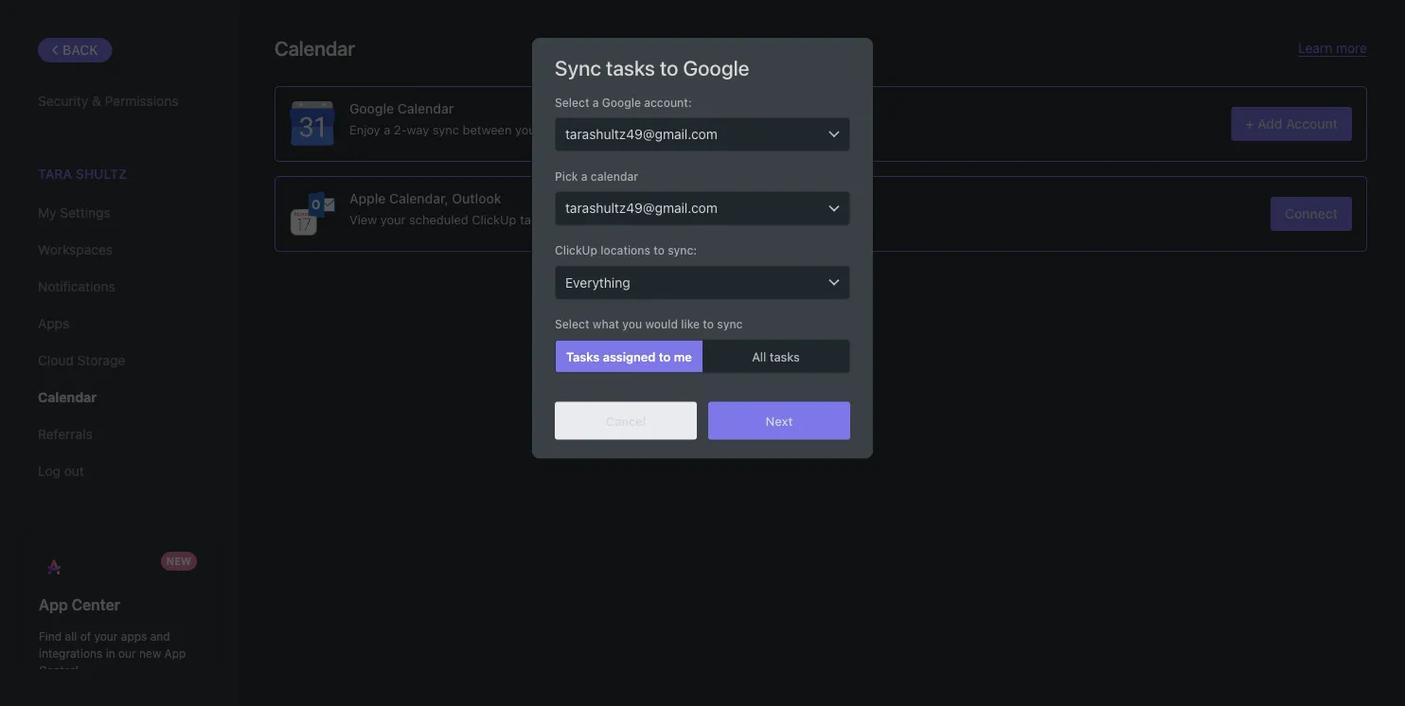 Task type: describe. For each thing, give the bounding box(es) containing it.
security & permissions
[[38, 93, 178, 109]]

to for google
[[660, 55, 678, 80]]

2 tarashultz49@gmail.com button from the top
[[555, 191, 850, 226]]

select what you would like to sync
[[555, 318, 743, 331]]

everything button
[[555, 265, 850, 300]]

all
[[752, 349, 766, 364]]

my
[[38, 205, 56, 221]]

0 vertical spatial learn more link
[[1298, 40, 1367, 57]]

out
[[64, 464, 84, 479]]

learn more
[[1298, 40, 1367, 56]]

your inside find all of your apps and integrations in our new app center!
[[94, 630, 118, 643]]

view
[[349, 212, 377, 227]]

1 horizontal spatial calendar
[[275, 36, 355, 60]]

clickup inside google calendar enjoy a 2-way sync between your clickup tasks and your google calendar. learn more
[[544, 122, 588, 137]]

center
[[72, 596, 120, 614]]

tara
[[38, 166, 72, 182]]

storage
[[77, 353, 125, 369]]

account:
[[644, 96, 692, 109]]

referrals link
[[38, 419, 198, 451]]

new
[[166, 556, 191, 568]]

one-
[[700, 212, 727, 227]]

what
[[593, 318, 619, 331]]

calendar,
[[389, 191, 449, 206]]

to for me
[[659, 349, 671, 364]]

way inside google calendar enjoy a 2-way sync between your clickup tasks and your google calendar. learn more
[[407, 122, 429, 137]]

0 horizontal spatial app
[[39, 596, 68, 614]]

google down account:
[[679, 122, 720, 137]]

tasks inside google calendar enjoy a 2-way sync between your clickup tasks and your google calendar. learn more
[[592, 122, 622, 137]]

calendar link
[[38, 382, 198, 414]]

all
[[65, 630, 77, 643]]

apple
[[349, 191, 386, 206]]

log
[[38, 464, 61, 479]]

learn more link for +
[[781, 122, 846, 137]]

me
[[674, 349, 692, 364]]

scheduled
[[409, 212, 468, 227]]

clickup inside apple calendar, outlook view your scheduled clickup tasks inside your calendar with one-way sync. learn more
[[472, 212, 516, 227]]

learn more link for connect
[[786, 212, 851, 227]]

sync:
[[668, 244, 697, 257]]

workspaces
[[38, 242, 113, 258]]

your right inside
[[591, 212, 616, 227]]

connect
[[1285, 206, 1338, 222]]

tasks inside apple calendar, outlook view your scheduled clickup tasks inside your calendar with one-way sync. learn more
[[520, 212, 550, 227]]

like
[[681, 318, 700, 331]]

google left account:
[[602, 96, 641, 109]]

account
[[1286, 116, 1338, 132]]

pick
[[555, 170, 578, 183]]

you
[[622, 318, 642, 331]]

select for select a google account:
[[555, 96, 589, 109]]

your right "between"
[[515, 122, 540, 137]]

connect button
[[1271, 197, 1352, 231]]

center!
[[39, 664, 78, 677]]

more for connect
[[822, 212, 851, 227]]

1 tarashultz49@gmail.com button from the top
[[555, 117, 850, 152]]

learn for connect
[[786, 212, 818, 227]]

new
[[139, 647, 161, 660]]

calendar inside google calendar enjoy a 2-way sync between your clickup tasks and your google calendar. learn more
[[397, 101, 454, 116]]

your down account:
[[650, 122, 675, 137]]

sync for calendar
[[433, 122, 459, 137]]

would
[[645, 318, 678, 331]]

notifications
[[38, 279, 115, 295]]

all tasks
[[752, 349, 800, 364]]

inside
[[553, 212, 587, 227]]

back
[[62, 42, 98, 58]]

locations
[[601, 244, 650, 257]]

&
[[92, 93, 101, 109]]

next button
[[708, 402, 850, 440]]

google up account:
[[683, 55, 749, 80]]

sync
[[555, 55, 601, 80]]

workspaces link
[[38, 234, 198, 266]]

my settings link
[[38, 197, 198, 229]]

learn for +
[[781, 122, 813, 137]]

apps
[[121, 630, 147, 643]]

with
[[672, 212, 696, 227]]

outlook
[[452, 191, 501, 206]]

a for select
[[593, 96, 599, 109]]

apple calendar, outlook view your scheduled clickup tasks inside your calendar with one-way sync. learn more
[[349, 191, 851, 227]]

1 tarashultz49@gmail.com from the top
[[565, 126, 718, 142]]

tasks up select a google account:
[[606, 55, 655, 80]]

settings
[[60, 205, 110, 221]]

tara shultz
[[38, 166, 127, 182]]

in
[[106, 647, 115, 660]]

and inside find all of your apps and integrations in our new app center!
[[150, 630, 170, 643]]

referrals
[[38, 427, 93, 442]]



Task type: locate. For each thing, give the bounding box(es) containing it.
1 vertical spatial a
[[384, 122, 390, 137]]

0 vertical spatial a
[[593, 96, 599, 109]]

1 select from the top
[[555, 96, 589, 109]]

app right new
[[164, 647, 186, 660]]

1 horizontal spatial app
[[164, 647, 186, 660]]

learn more link right sync.
[[786, 212, 851, 227]]

tarashultz49@gmail.com button
[[555, 117, 850, 152], [555, 191, 850, 226]]

2 vertical spatial clickup
[[555, 244, 598, 257]]

0 vertical spatial tarashultz49@gmail.com
[[565, 126, 718, 142]]

more
[[1336, 40, 1367, 56], [816, 122, 846, 137], [822, 212, 851, 227]]

my settings
[[38, 205, 110, 221]]

+
[[1246, 116, 1254, 132]]

learn more link right calendar.
[[781, 122, 846, 137]]

way
[[407, 122, 429, 137], [727, 212, 749, 227]]

clickup up pick at top left
[[544, 122, 588, 137]]

way inside apple calendar, outlook view your scheduled clickup tasks inside your calendar with one-way sync. learn more
[[727, 212, 749, 227]]

tasks left inside
[[520, 212, 550, 227]]

select down sync
[[555, 96, 589, 109]]

learn inside apple calendar, outlook view your scheduled clickup tasks inside your calendar with one-way sync. learn more
[[786, 212, 818, 227]]

+ add account
[[1246, 116, 1338, 132]]

tarashultz49@gmail.com down select a google account:
[[565, 126, 718, 142]]

find
[[39, 630, 62, 643]]

2 horizontal spatial a
[[593, 96, 599, 109]]

and
[[625, 122, 647, 137], [150, 630, 170, 643]]

add
[[1258, 116, 1283, 132]]

calendar up clickup locations to sync: at the top of page
[[619, 212, 669, 227]]

a
[[593, 96, 599, 109], [384, 122, 390, 137], [581, 170, 588, 183]]

1 vertical spatial sync
[[717, 318, 743, 331]]

1 horizontal spatial sync
[[717, 318, 743, 331]]

sync tasks to google
[[555, 55, 749, 80]]

learn
[[1298, 40, 1332, 56], [781, 122, 813, 137], [786, 212, 818, 227]]

select for select what you would like to sync
[[555, 318, 589, 331]]

to
[[660, 55, 678, 80], [654, 244, 665, 257], [703, 318, 714, 331], [659, 349, 671, 364]]

apps link
[[38, 308, 198, 340]]

calendar inside apple calendar, outlook view your scheduled clickup tasks inside your calendar with one-way sync. learn more
[[619, 212, 669, 227]]

1 vertical spatial way
[[727, 212, 749, 227]]

and down select a google account:
[[625, 122, 647, 137]]

1 vertical spatial and
[[150, 630, 170, 643]]

learn right sync.
[[786, 212, 818, 227]]

1 vertical spatial app
[[164, 647, 186, 660]]

0 vertical spatial tarashultz49@gmail.com button
[[555, 117, 850, 152]]

2 select from the top
[[555, 318, 589, 331]]

way left sync.
[[727, 212, 749, 227]]

0 vertical spatial calendar
[[275, 36, 355, 60]]

enjoy
[[349, 122, 380, 137]]

0 horizontal spatial a
[[384, 122, 390, 137]]

more inside apple calendar, outlook view your scheduled clickup tasks inside your calendar with one-way sync. learn more
[[822, 212, 851, 227]]

between
[[463, 122, 512, 137]]

notifications link
[[38, 271, 198, 303]]

to left me
[[659, 349, 671, 364]]

2 horizontal spatial calendar
[[397, 101, 454, 116]]

your up in
[[94, 630, 118, 643]]

1 horizontal spatial a
[[581, 170, 588, 183]]

select left the what
[[555, 318, 589, 331]]

everything
[[565, 274, 630, 290]]

and up new
[[150, 630, 170, 643]]

your
[[515, 122, 540, 137], [650, 122, 675, 137], [380, 212, 406, 227], [591, 212, 616, 227], [94, 630, 118, 643]]

tarashultz49@gmail.com button up sync:
[[555, 191, 850, 226]]

tasks
[[566, 349, 600, 364]]

sync left "between"
[[433, 122, 459, 137]]

1 vertical spatial more
[[816, 122, 846, 137]]

1 vertical spatial calendar
[[619, 212, 669, 227]]

log out link
[[38, 456, 198, 488]]

way right enjoy
[[407, 122, 429, 137]]

0 vertical spatial learn
[[1298, 40, 1332, 56]]

1 vertical spatial learn more link
[[781, 122, 846, 137]]

back link
[[38, 38, 112, 62]]

a right pick at top left
[[581, 170, 588, 183]]

2-
[[394, 122, 407, 137]]

1 vertical spatial tarashultz49@gmail.com
[[565, 200, 718, 216]]

cloud storage
[[38, 353, 125, 369]]

integrations
[[39, 647, 103, 660]]

2 vertical spatial learn
[[786, 212, 818, 227]]

sync inside google calendar enjoy a 2-way sync between your clickup tasks and your google calendar. learn more
[[433, 122, 459, 137]]

0 vertical spatial app
[[39, 596, 68, 614]]

cancel button
[[555, 402, 697, 440]]

next
[[766, 414, 793, 428]]

google
[[683, 55, 749, 80], [602, 96, 641, 109], [349, 101, 394, 116], [679, 122, 720, 137]]

2 vertical spatial learn more link
[[786, 212, 851, 227]]

sync for what
[[717, 318, 743, 331]]

to right like
[[703, 318, 714, 331]]

log out
[[38, 464, 84, 479]]

learn up the account
[[1298, 40, 1332, 56]]

clickup
[[544, 122, 588, 137], [472, 212, 516, 227], [555, 244, 598, 257]]

sync
[[433, 122, 459, 137], [717, 318, 743, 331]]

0 vertical spatial more
[[1336, 40, 1367, 56]]

tasks assigned to me
[[566, 349, 692, 364]]

calendar.
[[723, 122, 777, 137]]

0 vertical spatial select
[[555, 96, 589, 109]]

calendar up apple calendar, outlook view your scheduled clickup tasks inside your calendar with one-way sync. learn more
[[591, 170, 638, 183]]

2 vertical spatial more
[[822, 212, 851, 227]]

a down sync
[[593, 96, 599, 109]]

app
[[39, 596, 68, 614], [164, 647, 186, 660]]

permissions
[[105, 93, 178, 109]]

1 horizontal spatial and
[[625, 122, 647, 137]]

clickup down outlook
[[472, 212, 516, 227]]

2 vertical spatial a
[[581, 170, 588, 183]]

0 horizontal spatial calendar
[[38, 390, 97, 405]]

0 vertical spatial sync
[[433, 122, 459, 137]]

to left sync:
[[654, 244, 665, 257]]

more up the account
[[1336, 40, 1367, 56]]

1 vertical spatial learn
[[781, 122, 813, 137]]

to for sync:
[[654, 244, 665, 257]]

a for pick
[[581, 170, 588, 183]]

tarashultz49@gmail.com button down account:
[[555, 117, 850, 152]]

of
[[80, 630, 91, 643]]

and inside google calendar enjoy a 2-way sync between your clickup tasks and your google calendar. learn more
[[625, 122, 647, 137]]

more inside google calendar enjoy a 2-way sync between your clickup tasks and your google calendar. learn more
[[816, 122, 846, 137]]

app inside find all of your apps and integrations in our new app center!
[[164, 647, 186, 660]]

clickup locations to sync:
[[555, 244, 697, 257]]

1 vertical spatial clickup
[[472, 212, 516, 227]]

learn more link up the account
[[1298, 40, 1367, 57]]

cloud storage link
[[38, 345, 198, 377]]

0 horizontal spatial and
[[150, 630, 170, 643]]

calendar
[[591, 170, 638, 183], [619, 212, 669, 227]]

cloud
[[38, 353, 74, 369]]

0 vertical spatial way
[[407, 122, 429, 137]]

0 horizontal spatial way
[[407, 122, 429, 137]]

app center
[[39, 596, 120, 614]]

sync.
[[752, 212, 783, 227]]

your right view
[[380, 212, 406, 227]]

google calendar enjoy a 2-way sync between your clickup tasks and your google calendar. learn more
[[349, 101, 846, 137]]

find all of your apps and integrations in our new app center!
[[39, 630, 186, 677]]

calendar inside calendar link
[[38, 390, 97, 405]]

pick a calendar
[[555, 170, 638, 183]]

tarashultz49@gmail.com
[[565, 126, 718, 142], [565, 200, 718, 216]]

1 vertical spatial calendar
[[397, 101, 454, 116]]

0 vertical spatial and
[[625, 122, 647, 137]]

assigned
[[603, 349, 656, 364]]

more right calendar.
[[816, 122, 846, 137]]

shultz
[[76, 166, 127, 182]]

cancel
[[606, 414, 646, 428]]

tasks
[[606, 55, 655, 80], [592, 122, 622, 137], [520, 212, 550, 227], [770, 349, 800, 364]]

a inside google calendar enjoy a 2-way sync between your clickup tasks and your google calendar. learn more
[[384, 122, 390, 137]]

select a google account:
[[555, 96, 692, 109]]

apps
[[38, 316, 69, 332]]

0 horizontal spatial sync
[[433, 122, 459, 137]]

tasks down select a google account:
[[592, 122, 622, 137]]

tasks right 'all'
[[770, 349, 800, 364]]

0 vertical spatial clickup
[[544, 122, 588, 137]]

clickup down inside
[[555, 244, 598, 257]]

google up enjoy
[[349, 101, 394, 116]]

more right sync.
[[822, 212, 851, 227]]

1 vertical spatial select
[[555, 318, 589, 331]]

learn right calendar.
[[781, 122, 813, 137]]

0 vertical spatial calendar
[[591, 170, 638, 183]]

1 horizontal spatial way
[[727, 212, 749, 227]]

2 tarashultz49@gmail.com from the top
[[565, 200, 718, 216]]

app up find
[[39, 596, 68, 614]]

our
[[118, 647, 136, 660]]

to up account:
[[660, 55, 678, 80]]

sync right like
[[717, 318, 743, 331]]

security & permissions link
[[38, 85, 198, 117]]

a left the 2-
[[384, 122, 390, 137]]

more for +
[[816, 122, 846, 137]]

security
[[38, 93, 88, 109]]

tarashultz49@gmail.com up clickup locations to sync: at the top of page
[[565, 200, 718, 216]]

1 vertical spatial tarashultz49@gmail.com button
[[555, 191, 850, 226]]

learn inside google calendar enjoy a 2-way sync between your clickup tasks and your google calendar. learn more
[[781, 122, 813, 137]]

2 vertical spatial calendar
[[38, 390, 97, 405]]



Task type: vqa. For each thing, say whether or not it's contained in the screenshot.
calendar,
yes



